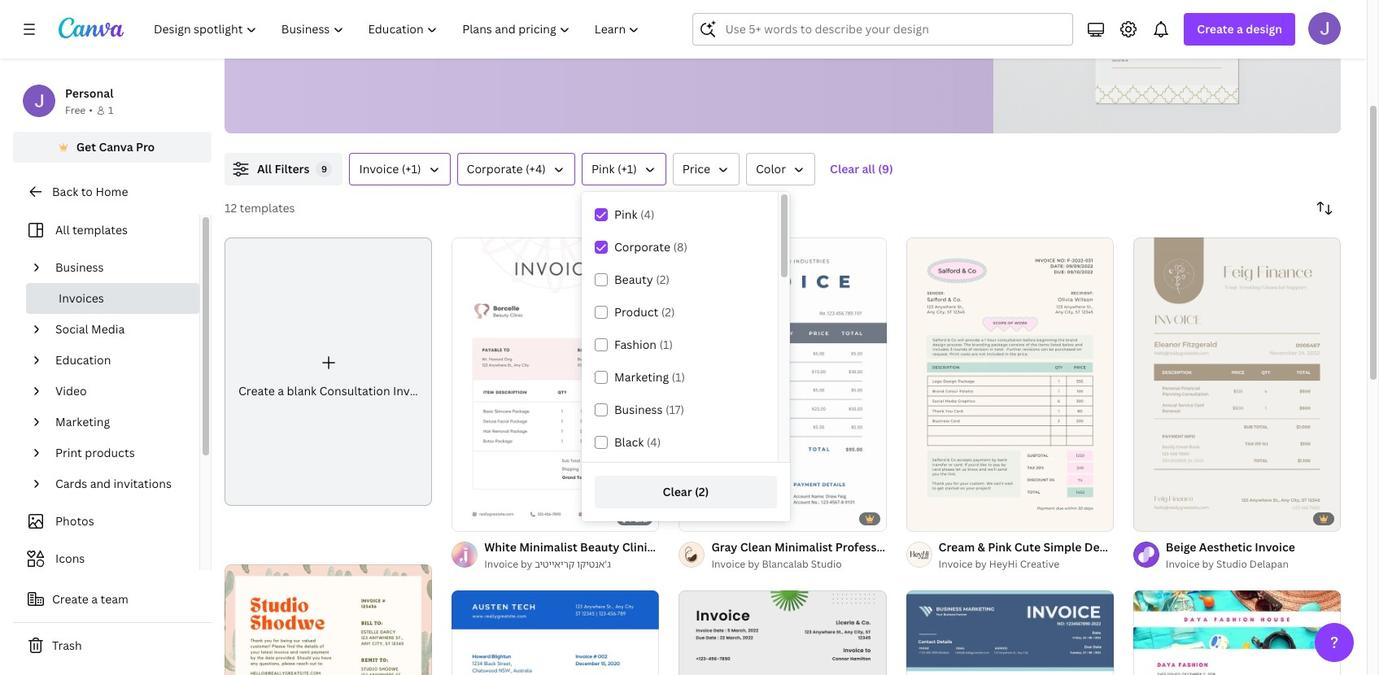 Task type: describe. For each thing, give the bounding box(es) containing it.
(2) for beauty
[[656, 272, 670, 287]]

blank
[[287, 383, 317, 399]]

and up "customize"
[[314, 7, 338, 25]]

business.
[[251, 28, 309, 46]]

clear (2) button
[[595, 476, 777, 509]]

impression
[[657, 28, 726, 46]]

back
[[52, 184, 78, 199]]

invoice right service
[[701, 540, 741, 555]]

2 consulting invoice templates image from the left
[[1096, 0, 1239, 104]]

personal
[[65, 85, 113, 101]]

create for create a blank consultation invoice
[[239, 383, 275, 399]]

home
[[96, 184, 128, 199]]

create a blank consultation invoice element
[[225, 238, 433, 506]]

templates for all templates
[[72, 222, 128, 238]]

print
[[55, 445, 82, 461]]

12
[[225, 200, 237, 216]]

freelance
[[1137, 540, 1191, 555]]

invoice (+1)
[[359, 161, 421, 177]]

9 filter options selected element
[[316, 161, 332, 177]]

product
[[615, 304, 659, 320]]

a left good on the left of page
[[612, 28, 619, 46]]

cards
[[55, 476, 87, 492]]

studio inside beige aesthetic invoice invoice by studio delapan
[[1217, 558, 1248, 571]]

a for create a team
[[91, 592, 98, 607]]

beige aesthetic invoice image
[[1134, 238, 1341, 531]]

white minimalist beauty clinic service invoice link
[[484, 539, 741, 557]]

delapan
[[1250, 558, 1289, 571]]

(1) for marketing (1)
[[672, 370, 685, 385]]

photos link
[[23, 506, 190, 537]]

invoice by blancalab studio link
[[712, 557, 887, 573]]

cream
[[939, 540, 975, 555]]

gray clean minimalist professional business consultation and service invoice image
[[679, 238, 887, 531]]

invoice by studio delapan link
[[1166, 557, 1296, 573]]

your
[[701, 7, 730, 25]]

(+1) for invoice (+1)
[[402, 161, 421, 177]]

get
[[76, 139, 96, 155]]

business for business
[[55, 260, 104, 275]]

green creative company invoice image
[[679, 591, 887, 676]]

trash
[[52, 638, 82, 654]]

(4) for black (4)
[[647, 435, 661, 450]]

beauty inside white minimalist beauty clinic service invoice invoice by ג'אנטיקו קריאייטיב
[[580, 540, 620, 555]]

icons
[[55, 551, 85, 567]]

create for create a team
[[52, 592, 89, 607]]

business (17)
[[615, 402, 685, 418]]

(+4)
[[526, 161, 546, 177]]

(+1) for pink (+1)
[[618, 161, 637, 177]]

white minimalist beauty clinic service invoice image
[[452, 238, 660, 531]]

clear all (9)
[[830, 161, 894, 177]]

color button
[[746, 153, 816, 186]]

beige aesthetic invoice invoice by studio delapan
[[1166, 540, 1296, 571]]

pink inside cream & pink cute simple designer freelance invoice invoice by heyhi creative
[[988, 540, 1012, 555]]

(4) for pink (4)
[[641, 207, 655, 222]]

cute
[[1015, 540, 1041, 555]]

create a design
[[1198, 21, 1283, 37]]

fast.
[[810, 28, 838, 46]]

by inside invoice by blancalab studio link
[[748, 558, 760, 571]]

create for create a design
[[1198, 21, 1235, 37]]

invoice up the invoice by studio delapan link
[[1194, 540, 1234, 555]]

invoice
[[565, 7, 610, 25]]

back to home
[[52, 184, 128, 199]]

(9)
[[878, 161, 894, 177]]

leave
[[575, 28, 609, 46]]

0 horizontal spatial for
[[451, 28, 470, 46]]

navy blue modern corporate invoice image
[[906, 591, 1114, 676]]

business link
[[49, 252, 190, 283]]

invoice by ג'אנטיקו קריאייטיב link
[[484, 557, 660, 573]]

back to home link
[[13, 176, 212, 208]]

social media link
[[49, 314, 190, 345]]

social media
[[55, 322, 125, 337]]

and left opt
[[440, 7, 464, 25]]

cards and invitations link
[[49, 469, 190, 500]]

plain
[[280, 7, 311, 25]]

&
[[978, 540, 986, 555]]

(1) for fashion (1)
[[660, 337, 673, 352]]

marketing for marketing
[[55, 414, 110, 430]]

free
[[473, 28, 498, 46]]

skip plain and boring invoices and opt for canva's invoice templates for your consulting business. customize a template for free to help you leave a good impression and get paid fast.
[[251, 7, 838, 46]]

(2) for product
[[662, 304, 675, 320]]

ג'אנטיקו
[[577, 558, 611, 571]]

pink (+1) button
[[582, 153, 666, 186]]

white minimalist beauty clinic service invoice invoice by ג'אנטיקו קריאייטיב
[[484, 540, 741, 571]]

paid
[[629, 513, 648, 525]]

pink clothes modern fashion invoice letterhead image
[[1134, 591, 1341, 676]]

video
[[55, 383, 87, 399]]

9
[[321, 163, 327, 175]]

education
[[55, 352, 111, 368]]

invoices
[[59, 291, 104, 306]]

pink for pink (+1)
[[592, 161, 615, 177]]

create a team
[[52, 592, 129, 607]]

(17)
[[666, 402, 685, 418]]

marketing (1)
[[615, 370, 685, 385]]

get
[[756, 28, 776, 46]]

skip
[[251, 7, 277, 25]]

consulting
[[733, 7, 799, 25]]

0 vertical spatial beauty
[[615, 272, 653, 287]]

canva
[[99, 139, 133, 155]]

help
[[518, 28, 546, 46]]

and right cards
[[90, 476, 111, 492]]

clear all (9) button
[[822, 153, 902, 186]]

opt
[[467, 7, 488, 25]]



Task type: locate. For each thing, give the bounding box(es) containing it.
marketing
[[615, 370, 669, 385], [55, 414, 110, 430]]

2 vertical spatial create
[[52, 592, 89, 607]]

a inside dropdown button
[[1237, 21, 1244, 37]]

marketing for marketing (1)
[[615, 370, 669, 385]]

0 vertical spatial to
[[501, 28, 515, 46]]

templates up good on the left of page
[[613, 7, 676, 25]]

jacob simon image
[[1309, 12, 1341, 45]]

create down icons
[[52, 592, 89, 607]]

all down back
[[55, 222, 70, 238]]

cream & pink cute simple designer freelance invoice image
[[906, 238, 1114, 531]]

consulting invoice templates image
[[994, 0, 1341, 133], [1096, 0, 1239, 104]]

clear left "all"
[[830, 161, 860, 177]]

to inside skip plain and boring invoices and opt for canva's invoice templates for your consulting business. customize a template for free to help you leave a good impression and get paid fast.
[[501, 28, 515, 46]]

(8)
[[674, 239, 688, 255]]

template
[[391, 28, 448, 46]]

corporate inside button
[[467, 161, 523, 177]]

a left team at the left bottom
[[91, 592, 98, 607]]

corporate
[[467, 161, 523, 177], [615, 239, 671, 255]]

1 horizontal spatial (+1)
[[618, 161, 637, 177]]

4 by from the left
[[1203, 558, 1214, 571]]

1 horizontal spatial for
[[492, 7, 510, 25]]

trash link
[[13, 630, 212, 663]]

0 vertical spatial business
[[55, 260, 104, 275]]

invoice down 'cream' at the right
[[939, 558, 973, 571]]

0 horizontal spatial (+1)
[[402, 161, 421, 177]]

beige
[[1166, 540, 1197, 555]]

all
[[862, 161, 876, 177]]

(4)
[[641, 207, 655, 222], [647, 435, 661, 450]]

templates right 12
[[240, 200, 295, 216]]

0 vertical spatial (4)
[[641, 207, 655, 222]]

create a design button
[[1185, 13, 1296, 46]]

a down 'boring'
[[381, 28, 388, 46]]

invoice down beige
[[1166, 558, 1200, 571]]

2 studio from the left
[[1217, 558, 1248, 571]]

(2) up service
[[695, 484, 709, 500]]

(4) up corporate (8)
[[641, 207, 655, 222]]

beauty up product
[[615, 272, 653, 287]]

create a blank consultation invoice
[[239, 383, 433, 399]]

(4) right black
[[647, 435, 661, 450]]

קריאייטיב
[[535, 558, 575, 571]]

invoice down white
[[484, 558, 519, 571]]

(+1)
[[402, 161, 421, 177], [618, 161, 637, 177]]

0 horizontal spatial clear
[[663, 484, 692, 500]]

aesthetic
[[1200, 540, 1253, 555]]

1 vertical spatial (4)
[[647, 435, 661, 450]]

social
[[55, 322, 88, 337]]

create inside button
[[52, 592, 89, 607]]

1 vertical spatial create
[[239, 383, 275, 399]]

create left design
[[1198, 21, 1235, 37]]

templates for 12 templates
[[240, 200, 295, 216]]

0 vertical spatial clear
[[830, 161, 860, 177]]

by down & at the right of the page
[[975, 558, 987, 571]]

and
[[314, 7, 338, 25], [440, 7, 464, 25], [729, 28, 753, 46], [90, 476, 111, 492]]

all templates link
[[23, 215, 190, 246]]

print products link
[[49, 438, 190, 469]]

boring
[[341, 7, 382, 25]]

consultation
[[320, 383, 390, 399]]

0 horizontal spatial create
[[52, 592, 89, 607]]

2 vertical spatial (2)
[[695, 484, 709, 500]]

pink (+1)
[[592, 161, 637, 177]]

creative
[[1021, 558, 1060, 571]]

1 horizontal spatial studio
[[1217, 558, 1248, 571]]

service
[[657, 540, 698, 555]]

0 vertical spatial (2)
[[656, 272, 670, 287]]

(1) right fashion
[[660, 337, 673, 352]]

all filters
[[257, 161, 310, 177]]

create left blank
[[239, 383, 275, 399]]

canva's
[[513, 7, 562, 25]]

1 vertical spatial beauty
[[580, 540, 620, 555]]

1 horizontal spatial corporate
[[615, 239, 671, 255]]

for right opt
[[492, 7, 510, 25]]

•
[[89, 103, 93, 117]]

pro
[[136, 139, 155, 155]]

1 studio from the left
[[811, 558, 842, 571]]

marketing down fashion (1)
[[615, 370, 669, 385]]

for
[[492, 7, 510, 25], [679, 7, 698, 25], [451, 28, 470, 46]]

for up the impression
[[679, 7, 698, 25]]

corporate left (+4)
[[467, 161, 523, 177]]

photos
[[55, 514, 94, 529]]

business up black (4)
[[615, 402, 663, 418]]

business for business (17)
[[615, 402, 663, 418]]

3 by from the left
[[975, 558, 987, 571]]

studio
[[811, 558, 842, 571], [1217, 558, 1248, 571]]

get canva pro
[[76, 139, 155, 155]]

0 horizontal spatial studio
[[811, 558, 842, 571]]

0 horizontal spatial corporate
[[467, 161, 523, 177]]

1 by from the left
[[521, 558, 533, 571]]

(+1) inside "button"
[[618, 161, 637, 177]]

to right back
[[81, 184, 93, 199]]

by
[[521, 558, 533, 571], [748, 558, 760, 571], [975, 558, 987, 571], [1203, 558, 1214, 571]]

clear for clear all (9)
[[830, 161, 860, 177]]

create inside dropdown button
[[1198, 21, 1235, 37]]

customize
[[312, 28, 378, 46]]

0 horizontal spatial marketing
[[55, 414, 110, 430]]

templates inside skip plain and boring invoices and opt for canva's invoice templates for your consulting business. customize a template for free to help you leave a good impression and get paid fast.
[[613, 7, 676, 25]]

corporate for corporate (+4)
[[467, 161, 523, 177]]

by down minimalist
[[521, 558, 533, 571]]

pink
[[592, 161, 615, 177], [615, 207, 638, 222], [988, 540, 1012, 555]]

create a team button
[[13, 584, 212, 616]]

by down aesthetic
[[1203, 558, 1214, 571]]

fashion (1)
[[615, 337, 673, 352]]

beauty
[[615, 272, 653, 287], [580, 540, 620, 555]]

0 vertical spatial (1)
[[660, 337, 673, 352]]

studio right blancalab
[[811, 558, 842, 571]]

beauty (2)
[[615, 272, 670, 287]]

0 vertical spatial templates
[[613, 7, 676, 25]]

(+1) inside button
[[402, 161, 421, 177]]

1 vertical spatial business
[[615, 402, 663, 418]]

black (4)
[[615, 435, 661, 450]]

1 horizontal spatial templates
[[240, 200, 295, 216]]

studio down beige aesthetic invoice link
[[1217, 558, 1248, 571]]

all for all filters
[[257, 161, 272, 177]]

0 horizontal spatial to
[[81, 184, 93, 199]]

Search search field
[[726, 14, 1063, 45]]

business up invoices
[[55, 260, 104, 275]]

invoice by heyhi creative link
[[939, 557, 1114, 573]]

simple
[[1044, 540, 1082, 555]]

marketing link
[[49, 407, 190, 438]]

and left get
[[729, 28, 753, 46]]

products
[[85, 445, 135, 461]]

design
[[1246, 21, 1283, 37]]

a left design
[[1237, 21, 1244, 37]]

1 vertical spatial (1)
[[672, 370, 685, 385]]

to right free
[[501, 28, 515, 46]]

corporate (8)
[[615, 239, 688, 255]]

print products
[[55, 445, 135, 461]]

templates down back to home
[[72, 222, 128, 238]]

0 horizontal spatial all
[[55, 222, 70, 238]]

for left free
[[451, 28, 470, 46]]

good
[[622, 28, 654, 46]]

icons link
[[23, 544, 190, 575]]

(2) right product
[[662, 304, 675, 320]]

1 horizontal spatial marketing
[[615, 370, 669, 385]]

price button
[[673, 153, 740, 186]]

cream & pink cute simple designer freelance invoice link
[[939, 539, 1234, 557]]

0 horizontal spatial business
[[55, 260, 104, 275]]

clear (2)
[[663, 484, 709, 500]]

pink for pink (4)
[[615, 207, 638, 222]]

1 horizontal spatial to
[[501, 28, 515, 46]]

by inside cream & pink cute simple designer freelance invoice invoice by heyhi creative
[[975, 558, 987, 571]]

product (2)
[[615, 304, 675, 320]]

invoice inside button
[[359, 161, 399, 177]]

1 vertical spatial corporate
[[615, 239, 671, 255]]

invoice right the consultation
[[393, 383, 433, 399]]

corporate (+4)
[[467, 161, 546, 177]]

0 vertical spatial marketing
[[615, 370, 669, 385]]

clear up service
[[663, 484, 692, 500]]

top level navigation element
[[143, 13, 654, 46]]

2 horizontal spatial create
[[1198, 21, 1235, 37]]

None search field
[[693, 13, 1074, 46]]

12 templates
[[225, 200, 295, 216]]

corporate (+4) button
[[457, 153, 575, 186]]

color
[[756, 161, 786, 177]]

1 horizontal spatial all
[[257, 161, 272, 177]]

corporate up the beauty (2)
[[615, 239, 671, 255]]

paid
[[779, 28, 807, 46]]

a for create a design
[[1237, 21, 1244, 37]]

by inside white minimalist beauty clinic service invoice invoice by ג'אנטיקו קריאייטיב
[[521, 558, 533, 571]]

invoice by blancalab studio
[[712, 558, 842, 571]]

marketing down video
[[55, 414, 110, 430]]

0 vertical spatial corporate
[[467, 161, 523, 177]]

invoices
[[385, 7, 437, 25]]

1 consulting invoice templates image from the left
[[994, 0, 1341, 133]]

1 (+1) from the left
[[402, 161, 421, 177]]

0 vertical spatial pink
[[592, 161, 615, 177]]

pink inside "button"
[[592, 161, 615, 177]]

heyhi
[[990, 558, 1018, 571]]

2 vertical spatial pink
[[988, 540, 1012, 555]]

pink and green watercolor cactus consultancy invoice image
[[225, 565, 432, 676]]

by inside beige aesthetic invoice invoice by studio delapan
[[1203, 558, 1214, 571]]

(2) inside clear (2) button
[[695, 484, 709, 500]]

pink up heyhi on the bottom
[[988, 540, 1012, 555]]

invoice (+1) button
[[350, 153, 451, 186]]

beauty up ג'אנטיקו
[[580, 540, 620, 555]]

corporate for corporate (8)
[[615, 239, 671, 255]]

invoice
[[359, 161, 399, 177], [393, 383, 433, 399], [701, 540, 741, 555], [1194, 540, 1234, 555], [1255, 540, 1296, 555], [484, 558, 519, 571], [712, 558, 746, 571], [939, 558, 973, 571], [1166, 558, 1200, 571]]

invitations
[[114, 476, 172, 492]]

2 (+1) from the left
[[618, 161, 637, 177]]

fashion
[[615, 337, 657, 352]]

1 horizontal spatial create
[[239, 383, 275, 399]]

clear for clear (2)
[[663, 484, 692, 500]]

0 vertical spatial all
[[257, 161, 272, 177]]

0 horizontal spatial templates
[[72, 222, 128, 238]]

1 horizontal spatial business
[[615, 402, 663, 418]]

blue and green casual corporate app development invoice image
[[452, 591, 660, 676]]

pink up pink (4)
[[592, 161, 615, 177]]

to
[[501, 28, 515, 46], [81, 184, 93, 199]]

invoice right 9
[[359, 161, 399, 177]]

2 vertical spatial templates
[[72, 222, 128, 238]]

blancalab
[[762, 558, 809, 571]]

1 vertical spatial clear
[[663, 484, 692, 500]]

(2)
[[656, 272, 670, 287], [662, 304, 675, 320], [695, 484, 709, 500]]

0 vertical spatial create
[[1198, 21, 1235, 37]]

all for all templates
[[55, 222, 70, 238]]

a left blank
[[278, 383, 284, 399]]

(1)
[[660, 337, 673, 352], [672, 370, 685, 385]]

price
[[683, 161, 711, 177]]

1 vertical spatial templates
[[240, 200, 295, 216]]

1 vertical spatial marketing
[[55, 414, 110, 430]]

(2) down corporate (8)
[[656, 272, 670, 287]]

1 horizontal spatial clear
[[830, 161, 860, 177]]

white
[[484, 540, 517, 555]]

Sort by button
[[1309, 192, 1341, 225]]

designer
[[1085, 540, 1134, 555]]

a for create a blank consultation invoice
[[278, 383, 284, 399]]

invoice up delapan
[[1255, 540, 1296, 555]]

$
[[622, 513, 627, 525]]

1 vertical spatial pink
[[615, 207, 638, 222]]

pink up corporate (8)
[[615, 207, 638, 222]]

2 horizontal spatial templates
[[613, 7, 676, 25]]

2 by from the left
[[748, 558, 760, 571]]

all left filters
[[257, 161, 272, 177]]

invoice left blancalab
[[712, 558, 746, 571]]

by left blancalab
[[748, 558, 760, 571]]

(1) up "(17)"
[[672, 370, 685, 385]]

1 vertical spatial (2)
[[662, 304, 675, 320]]

team
[[101, 592, 129, 607]]

a inside button
[[91, 592, 98, 607]]

1 vertical spatial to
[[81, 184, 93, 199]]

education link
[[49, 345, 190, 376]]

2 horizontal spatial for
[[679, 7, 698, 25]]

1 vertical spatial all
[[55, 222, 70, 238]]

black
[[615, 435, 644, 450]]



Task type: vqa. For each thing, say whether or not it's contained in the screenshot.


